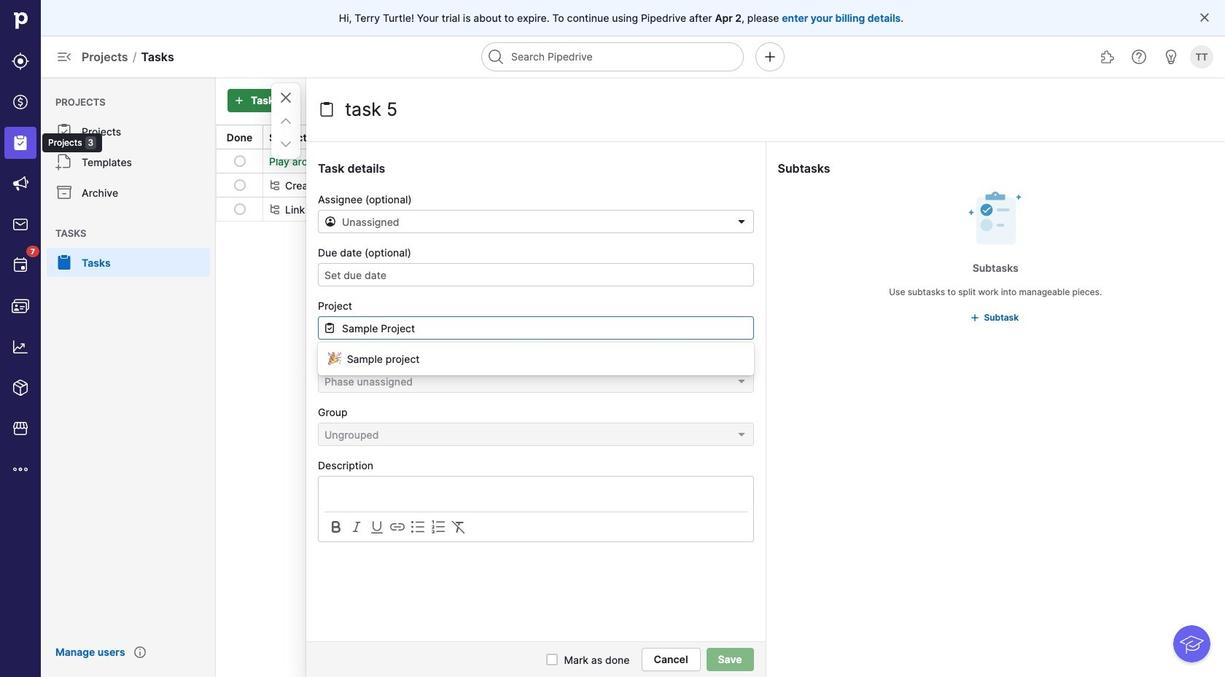 Task type: locate. For each thing, give the bounding box(es) containing it.
color link image
[[970, 312, 981, 324]]

deals image
[[12, 93, 29, 111]]

menu item
[[0, 123, 41, 163], [41, 248, 216, 277]]

None field
[[318, 210, 754, 233], [318, 317, 754, 376], [318, 370, 754, 393], [318, 423, 754, 446], [318, 210, 754, 233], [318, 317, 754, 376], [318, 370, 754, 393], [318, 423, 754, 446]]

quick help image
[[1131, 48, 1148, 66]]

info image
[[134, 647, 146, 659]]

grid
[[216, 124, 1226, 222]]

None text field
[[318, 317, 754, 340]]

home image
[[9, 9, 31, 31]]

leads image
[[12, 53, 29, 70]]

0 vertical spatial menu item
[[0, 123, 41, 163]]

color secondary image
[[269, 204, 281, 215], [328, 519, 345, 536], [368, 519, 386, 536], [409, 519, 427, 536], [430, 519, 447, 536]]

sales inbox image
[[12, 216, 29, 233]]

marketplace image
[[12, 420, 29, 438]]

color secondary image
[[269, 179, 281, 191], [348, 519, 365, 536], [389, 519, 406, 536], [450, 519, 468, 536]]

1 row from the top
[[217, 150, 1225, 173]]

row
[[217, 150, 1225, 173], [217, 173, 1225, 197], [217, 197, 1225, 221]]

color primary image
[[318, 101, 336, 118], [829, 131, 840, 143], [234, 155, 245, 167], [234, 179, 245, 191], [234, 204, 245, 215], [736, 376, 747, 387], [547, 654, 558, 666]]

Set due date text field
[[318, 263, 754, 287]]

menu toggle image
[[55, 48, 73, 66]]

3 row from the top
[[217, 197, 1225, 221]]

menu
[[0, 0, 102, 678], [41, 77, 216, 678]]

color primary image
[[1199, 12, 1211, 23], [277, 89, 295, 107], [277, 112, 295, 130], [277, 136, 295, 153], [325, 216, 336, 228], [736, 216, 747, 228], [324, 322, 336, 334], [736, 429, 747, 441]]

color undefined image
[[55, 123, 73, 140], [55, 153, 73, 171], [55, 184, 73, 201], [55, 254, 73, 271], [12, 257, 29, 274]]

2 row from the top
[[217, 173, 1225, 197]]

knowledge center bot, also known as kc bot is an onboarding assistant that allows you to see the list of onboarding items in one place for quick and easy reference. this improves your in-app experience. image
[[1174, 626, 1211, 663]]

campaigns image
[[12, 175, 29, 193]]

Task field
[[341, 95, 568, 124]]

contacts image
[[12, 298, 29, 315]]



Task type: describe. For each thing, give the bounding box(es) containing it.
products image
[[12, 379, 29, 397]]

projects image
[[12, 134, 29, 152]]

more image
[[12, 461, 29, 479]]

color primary inverted image
[[231, 95, 248, 107]]

sales assistant image
[[1163, 48, 1180, 66]]

Search Pipedrive field
[[481, 42, 744, 71]]

1 vertical spatial menu item
[[41, 248, 216, 277]]

insights image
[[12, 338, 29, 356]]

quick add image
[[762, 48, 779, 66]]



Task type: vqa. For each thing, say whether or not it's contained in the screenshot.
MM/DD/YYYY text field
no



